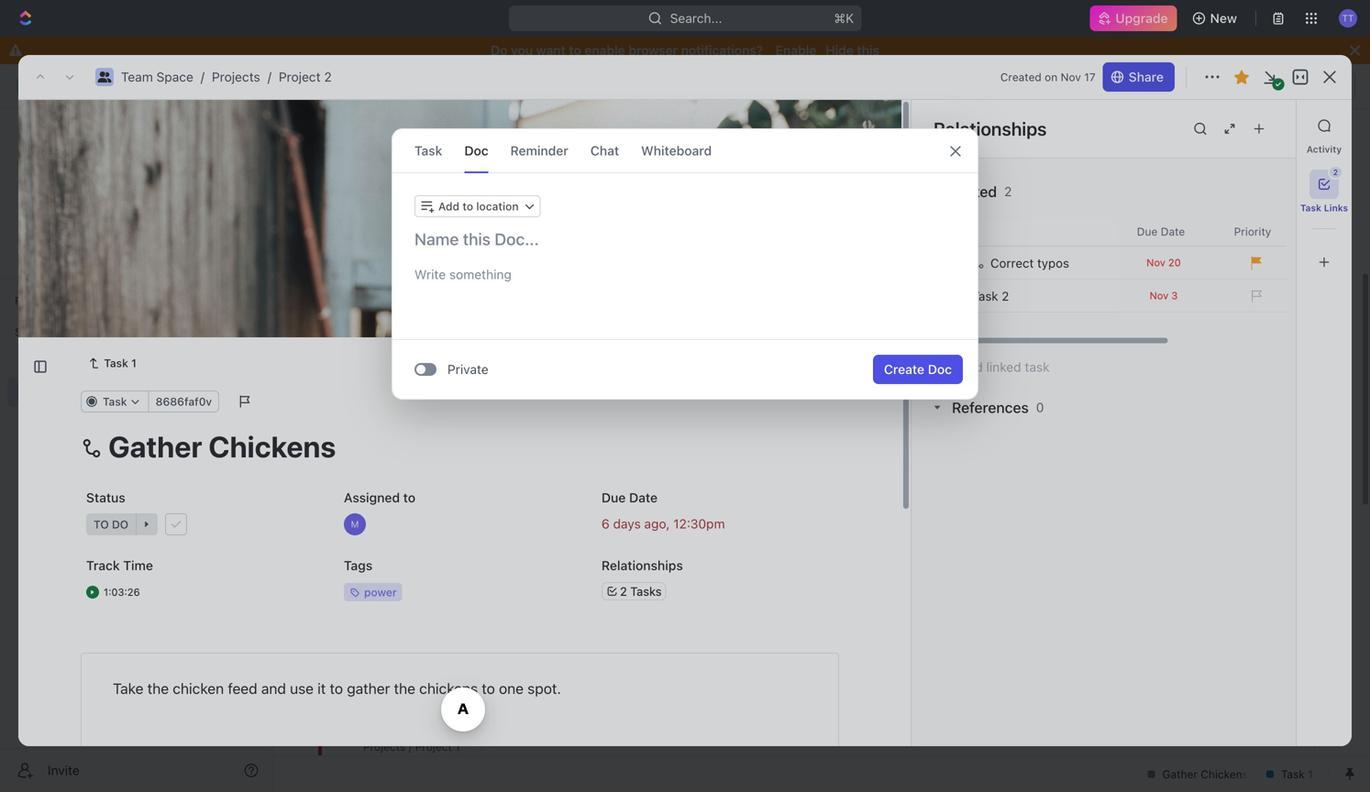 Task type: vqa. For each thing, say whether or not it's contained in the screenshot.
to do Dropdown Button corresponding to ‎Task 1
no



Task type: describe. For each thing, give the bounding box(es) containing it.
share right 17 on the top right of the page
[[1129, 69, 1164, 84]]

track
[[86, 558, 120, 574]]

nov
[[1061, 71, 1082, 83]]

use
[[290, 680, 314, 698]]

inbox
[[44, 155, 76, 170]]

Search tasks... text field
[[1142, 236, 1326, 264]]

upgrade
[[1116, 11, 1168, 26]]

private
[[448, 362, 489, 377]]

create doc button
[[873, 355, 963, 384]]

correct typos link
[[968, 248, 1114, 279]]

automations
[[1219, 78, 1295, 94]]

1 button for 2
[[457, 462, 483, 480]]

progress
[[400, 372, 459, 385]]

date
[[629, 491, 658, 506]]

team up "overview" link
[[318, 137, 381, 167]]

1 button for 1
[[456, 430, 481, 448]]

8686faf0v button
[[148, 391, 219, 413]]

sidebar navigation
[[0, 64, 274, 793]]

space left projects in the left top of the page
[[157, 69, 193, 84]]

task 2
[[415, 463, 454, 478]]

hanging out with friends
[[415, 639, 566, 654]]

chat button
[[591, 129, 619, 172]]

one
[[499, 680, 524, 698]]

and
[[261, 680, 286, 698]]

hanging out with friends link
[[410, 633, 768, 660]]

team space tree
[[7, 347, 266, 501]]

to inside button
[[463, 200, 473, 213]]

favorites button
[[7, 290, 81, 312]]

add to location
[[439, 200, 519, 213]]

task inside tab list
[[1301, 203, 1322, 213]]

enable
[[776, 43, 817, 58]]

inbox link
[[7, 148, 266, 177]]

activity
[[1307, 144, 1342, 155]]

create
[[884, 362, 925, 377]]

1 horizontal spatial task 1
[[415, 431, 452, 446]]

2 inside 'button'
[[1334, 168, 1338, 177]]

out
[[469, 639, 489, 654]]

assigned
[[344, 491, 400, 506]]

Name this Doc... field
[[393, 228, 978, 250]]

2 vertical spatial add task
[[415, 671, 469, 686]]

linked 2
[[952, 183, 1012, 200]]

with
[[492, 639, 518, 654]]

links
[[1324, 203, 1349, 213]]

do you want to enable browser notifications? enable hide this
[[491, 43, 880, 58]]

‎task 2
[[972, 289, 1009, 304]]

tags
[[344, 558, 373, 574]]

home link
[[7, 117, 266, 146]]

browser
[[629, 43, 678, 58]]

Edit task name text field
[[81, 430, 839, 464]]

upgrade link
[[1090, 6, 1178, 31]]

in progress
[[385, 372, 459, 385]]

docs link
[[7, 179, 266, 208]]

add to location button
[[415, 195, 541, 217]]

created
[[1001, 71, 1042, 83]]

create doc
[[884, 362, 952, 377]]

2 button
[[1310, 167, 1342, 199]]

linked
[[952, 183, 997, 200]]

0 vertical spatial project
[[279, 69, 321, 84]]

2 the from the left
[[394, 680, 416, 698]]

due
[[602, 491, 626, 506]]

status
[[86, 491, 125, 506]]

2 / from the left
[[268, 69, 271, 84]]

you
[[511, 43, 533, 58]]

dashboards
[[44, 217, 115, 232]]

projects link
[[212, 69, 260, 84]]

0 vertical spatial add task button
[[1227, 139, 1305, 168]]

favorites
[[15, 294, 63, 307]]

share button down upgrade
[[1144, 72, 1201, 101]]

0 vertical spatial doc
[[465, 143, 489, 158]]

whiteboard button
[[641, 129, 712, 172]]

references
[[952, 399, 1029, 416]]

user group image inside team space tree
[[19, 387, 33, 398]]

chicken
[[173, 680, 224, 698]]

reminder button
[[511, 129, 569, 172]]

task sidebar content section
[[911, 100, 1371, 747]]

spot.
[[528, 680, 561, 698]]

team space link for user group icon within team space tree
[[44, 378, 262, 407]]

reminder
[[511, 143, 569, 158]]

location
[[476, 200, 519, 213]]

1 vertical spatial relationships
[[602, 558, 683, 574]]

calendar
[[489, 198, 543, 213]]

list
[[433, 198, 455, 213]]

overview
[[342, 198, 399, 213]]

references 0
[[952, 399, 1044, 416]]

⌘k
[[834, 11, 854, 26]]

add for the middle add task 'button'
[[415, 496, 438, 511]]

project 2 link
[[279, 69, 332, 84]]

2 tasks
[[620, 585, 662, 599]]

it
[[318, 680, 326, 698]]



Task type: locate. For each thing, give the bounding box(es) containing it.
1 vertical spatial add task
[[415, 496, 469, 511]]

space inside team space link
[[80, 385, 118, 400]]

user group image down spaces
[[19, 387, 33, 398]]

1 button
[[456, 430, 481, 448], [457, 462, 483, 480]]

this
[[857, 43, 880, 58]]

take
[[113, 680, 144, 698]]

project 2
[[363, 322, 429, 339]]

to
[[569, 43, 581, 58], [463, 200, 473, 213], [403, 491, 416, 506], [330, 680, 343, 698], [482, 680, 495, 698]]

docs
[[44, 186, 74, 201]]

1 vertical spatial project
[[363, 322, 413, 339]]

dialog
[[392, 128, 979, 400]]

‎task
[[972, 289, 999, 304]]

add task button
[[1227, 139, 1305, 168], [406, 492, 476, 514], [406, 667, 476, 689]]

relationships down created
[[934, 118, 1047, 139]]

add inside add to location button
[[439, 200, 460, 213]]

add for the bottommost add task 'button'
[[415, 671, 438, 686]]

gather
[[347, 680, 390, 698]]

team down spaces
[[44, 385, 77, 400]]

2 inside linked 2
[[1005, 184, 1012, 199]]

0 vertical spatial relationships
[[934, 118, 1047, 139]]

due date
[[602, 491, 658, 506]]

typos
[[1038, 256, 1070, 271]]

1 button down "private"
[[456, 430, 481, 448]]

spaces
[[15, 326, 54, 339]]

1
[[1307, 79, 1313, 92], [131, 357, 137, 370], [446, 431, 452, 446], [473, 433, 478, 445], [475, 465, 480, 477]]

in
[[385, 372, 397, 385]]

task sidebar navigation tab list
[[1301, 111, 1349, 277]]

add task button down task 2
[[406, 492, 476, 514]]

doc right create
[[928, 362, 952, 377]]

1 horizontal spatial /
[[268, 69, 271, 84]]

0 horizontal spatial the
[[147, 680, 169, 698]]

share
[[1129, 69, 1164, 84], [1155, 78, 1190, 94]]

1 horizontal spatial relationships
[[934, 118, 1047, 139]]

relationships
[[934, 118, 1047, 139], [602, 558, 683, 574]]

/ left projects in the left top of the page
[[201, 69, 205, 84]]

0 vertical spatial 1 button
[[456, 430, 481, 448]]

task links
[[1301, 203, 1349, 213]]

new button
[[1185, 4, 1249, 33]]

project right projects link
[[279, 69, 321, 84]]

doc
[[465, 143, 489, 158], [928, 362, 952, 377]]

add task left activity
[[1238, 145, 1294, 161]]

/
[[201, 69, 205, 84], [268, 69, 271, 84]]

whiteboard
[[641, 143, 712, 158]]

task 1
[[104, 357, 137, 370], [415, 431, 452, 446]]

space left doc button
[[386, 137, 460, 167]]

add task
[[1238, 145, 1294, 161], [415, 496, 469, 511], [415, 671, 469, 686]]

time
[[123, 558, 153, 574]]

space
[[157, 69, 193, 84], [344, 78, 382, 94], [386, 137, 460, 167], [80, 385, 118, 400]]

to down task 2
[[403, 491, 416, 506]]

created on nov 17
[[1001, 71, 1096, 83]]

assigned to
[[344, 491, 416, 506]]

/ right projects link
[[268, 69, 271, 84]]

list link
[[429, 193, 455, 218]]

2 horizontal spatial user group image
[[292, 82, 303, 91]]

user group image
[[98, 72, 111, 83], [292, 82, 303, 91], [19, 387, 33, 398]]

team space inside tree
[[44, 385, 118, 400]]

new
[[1211, 11, 1238, 26]]

dialog containing task
[[392, 128, 979, 400]]

0 vertical spatial team space
[[308, 78, 382, 94]]

1 vertical spatial add task button
[[406, 492, 476, 514]]

team inside tree
[[44, 385, 77, 400]]

to right list at the top left of the page
[[463, 200, 473, 213]]

‎task 2 link
[[968, 281, 1114, 312]]

0 horizontal spatial project
[[279, 69, 321, 84]]

share button right 17 on the top right of the page
[[1103, 62, 1175, 92]]

2 inside 'link'
[[1002, 289, 1009, 304]]

1 button right task 2
[[457, 462, 483, 480]]

doc inside button
[[928, 362, 952, 377]]

hide
[[826, 43, 854, 58]]

correct
[[991, 256, 1034, 271]]

task 1 link
[[81, 352, 144, 374]]

project up in
[[363, 322, 413, 339]]

to right it
[[330, 680, 343, 698]]

on
[[1045, 71, 1058, 83]]

add task down task 2
[[415, 496, 469, 511]]

1 vertical spatial 1 button
[[457, 462, 483, 480]]

friends
[[521, 639, 566, 654]]

want
[[536, 43, 566, 58]]

hanging
[[415, 639, 465, 654]]

add for top add task 'button'
[[1238, 145, 1262, 161]]

the right gather
[[394, 680, 416, 698]]

to left 'one'
[[482, 680, 495, 698]]

17
[[1085, 71, 1096, 83]]

add task down hanging
[[415, 671, 469, 686]]

1 horizontal spatial doc
[[928, 362, 952, 377]]

team right projects in the left top of the page
[[308, 78, 341, 94]]

task
[[415, 143, 443, 158], [1266, 145, 1294, 161], [1301, 203, 1322, 213], [104, 357, 128, 370], [415, 431, 443, 446], [415, 463, 443, 478], [442, 496, 469, 511], [442, 671, 469, 686]]

1 horizontal spatial user group image
[[98, 72, 111, 83]]

team
[[121, 69, 153, 84], [308, 78, 341, 94], [318, 137, 381, 167], [44, 385, 77, 400]]

1 vertical spatial team space
[[318, 137, 466, 167]]

add task button left activity
[[1227, 139, 1305, 168]]

2 vertical spatial team space
[[44, 385, 118, 400]]

0 horizontal spatial task 1
[[104, 357, 137, 370]]

team space link inside tree
[[44, 378, 262, 407]]

enable
[[585, 43, 625, 58]]

0 horizontal spatial relationships
[[602, 558, 683, 574]]

tasks
[[631, 585, 662, 599]]

the right take
[[147, 680, 169, 698]]

2
[[324, 69, 332, 84], [1334, 168, 1338, 177], [1005, 184, 1012, 199], [1002, 289, 1009, 304], [416, 322, 425, 339], [481, 372, 487, 385], [446, 463, 454, 478], [620, 585, 627, 599]]

task inside dialog
[[415, 143, 443, 158]]

chickens
[[419, 680, 478, 698]]

0 horizontal spatial user group image
[[19, 387, 33, 398]]

space right the project 2 link
[[344, 78, 382, 94]]

0 horizontal spatial doc
[[465, 143, 489, 158]]

1 horizontal spatial project
[[363, 322, 413, 339]]

space down task 1 link
[[80, 385, 118, 400]]

8686faf0v
[[156, 396, 212, 408]]

calendar link
[[485, 193, 543, 218]]

add task button down hanging
[[406, 667, 476, 689]]

1 the from the left
[[147, 680, 169, 698]]

team space
[[308, 78, 382, 94], [318, 137, 466, 167], [44, 385, 118, 400]]

take the chicken feed and use it to gather the chickens to one spot.
[[113, 680, 561, 698]]

track time
[[86, 558, 153, 574]]

projects
[[212, 69, 260, 84]]

0 vertical spatial add task
[[1238, 145, 1294, 161]]

0 horizontal spatial /
[[201, 69, 205, 84]]

overview link
[[339, 193, 399, 218]]

1 vertical spatial task 1
[[415, 431, 452, 446]]

2 vertical spatial add task button
[[406, 667, 476, 689]]

doc right task button
[[465, 143, 489, 158]]

user group image right projects link
[[292, 82, 303, 91]]

feed
[[228, 680, 257, 698]]

team up home link in the top of the page
[[121, 69, 153, 84]]

team space / projects / project 2
[[121, 69, 332, 84]]

search...
[[670, 11, 722, 26]]

relationships up 2 tasks
[[602, 558, 683, 574]]

the
[[147, 680, 169, 698], [394, 680, 416, 698]]

1 / from the left
[[201, 69, 205, 84]]

home
[[44, 123, 79, 139]]

add to location button
[[415, 195, 541, 217]]

1 vertical spatial doc
[[928, 362, 952, 377]]

relationships inside task sidebar content section
[[934, 118, 1047, 139]]

share down upgrade
[[1155, 78, 1190, 94]]

user group image up home link in the top of the page
[[98, 72, 111, 83]]

correct typos
[[991, 256, 1070, 271]]

to right want
[[569, 43, 581, 58]]

do
[[491, 43, 508, 58]]

notifications?
[[681, 43, 763, 58]]

team space link for the middle user group icon
[[121, 69, 193, 84]]

0 vertical spatial task 1
[[104, 357, 137, 370]]

0
[[1036, 400, 1044, 415]]

invite
[[48, 763, 80, 778]]

1 horizontal spatial the
[[394, 680, 416, 698]]



